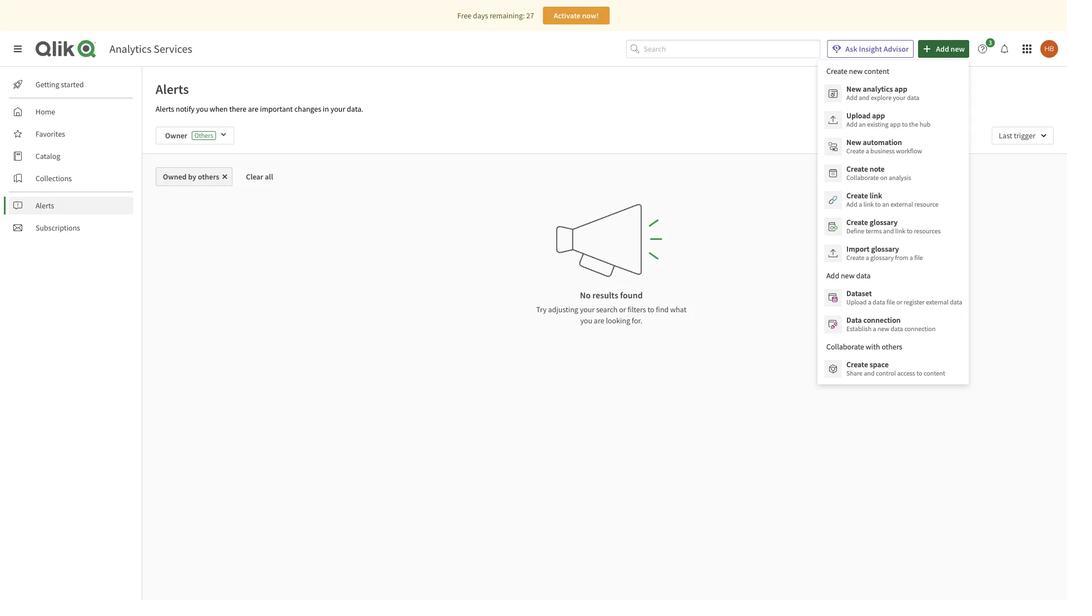 Task type: locate. For each thing, give the bounding box(es) containing it.
1 horizontal spatial your
[[580, 305, 595, 315]]

1 horizontal spatial you
[[580, 316, 592, 326]]

file inside dataset upload a data file or register external data
[[887, 298, 895, 307]]

automation
[[863, 137, 902, 147]]

add left analytics
[[846, 93, 857, 102]]

a right establish
[[873, 325, 876, 333]]

1 vertical spatial upload
[[846, 298, 867, 307]]

Search text field
[[644, 40, 820, 58]]

data up the
[[907, 93, 919, 102]]

2 vertical spatial and
[[864, 369, 875, 378]]

remaining:
[[490, 11, 525, 21]]

a for connection
[[873, 325, 876, 333]]

add
[[936, 44, 949, 54], [846, 93, 857, 102], [846, 120, 857, 129], [846, 200, 857, 209]]

new automation create a business workflow
[[846, 137, 922, 155]]

import
[[846, 244, 870, 254]]

alerts notify you when there are important changes in your data.
[[156, 104, 363, 114]]

you inside no results found try adjusting your search or filters to find what you are looking for.
[[580, 316, 592, 326]]

important
[[260, 104, 293, 114]]

data right register
[[950, 298, 962, 307]]

3 create from the top
[[846, 191, 868, 201]]

add right advisor
[[936, 44, 949, 54]]

connection down dataset menu item
[[863, 315, 901, 325]]

0 horizontal spatial an
[[859, 120, 866, 129]]

are down search
[[594, 316, 604, 326]]

upload up data in the right bottom of the page
[[846, 298, 867, 307]]

your down no
[[580, 305, 595, 315]]

and inside new analytics app add and explore your data
[[859, 93, 870, 102]]

glossary
[[870, 217, 898, 227], [871, 244, 899, 254], [870, 253, 894, 262]]

and right terms
[[883, 227, 894, 235]]

1 vertical spatial an
[[882, 200, 889, 209]]

external right register
[[926, 298, 949, 307]]

2 new from the top
[[846, 137, 861, 147]]

the
[[909, 120, 918, 129]]

external inside create link add a link to an external resource
[[891, 200, 913, 209]]

analytics services
[[109, 42, 192, 56]]

and left explore
[[859, 93, 870, 102]]

glossary inside create glossary define terms and link to resources
[[870, 217, 898, 227]]

1 upload from the top
[[846, 111, 871, 121]]

alerts up notify
[[156, 81, 189, 97]]

2 horizontal spatial your
[[893, 93, 906, 102]]

link inside create glossary define terms and link to resources
[[895, 227, 906, 235]]

and for analytics
[[859, 93, 870, 102]]

to left the find
[[648, 305, 654, 315]]

0 vertical spatial and
[[859, 93, 870, 102]]

1 vertical spatial new
[[846, 137, 861, 147]]

menu
[[818, 60, 969, 385]]

and for glossary
[[883, 227, 894, 235]]

a for automation
[[866, 147, 869, 155]]

external up create glossary define terms and link to resources at the top right
[[891, 200, 913, 209]]

home
[[36, 107, 55, 117]]

new for new analytics app
[[846, 84, 861, 94]]

you down no
[[580, 316, 592, 326]]

0 horizontal spatial or
[[619, 305, 626, 315]]

0 vertical spatial file
[[914, 253, 923, 262]]

create left note
[[846, 164, 868, 174]]

file
[[914, 253, 923, 262], [887, 298, 895, 307]]

create up the import
[[846, 217, 868, 227]]

an inside upload app add an existing app to the hub
[[859, 120, 866, 129]]

create inside create note collaborate on analysis
[[846, 164, 868, 174]]

are inside no results found try adjusting your search or filters to find what you are looking for.
[[594, 316, 604, 326]]

alerts
[[156, 81, 189, 97], [156, 104, 174, 114], [36, 201, 54, 211]]

glossary for create glossary
[[870, 217, 898, 227]]

1 vertical spatial are
[[594, 316, 604, 326]]

your inside no results found try adjusting your search or filters to find what you are looking for.
[[580, 305, 595, 315]]

analytics services element
[[109, 42, 192, 56]]

0 vertical spatial alerts
[[156, 81, 189, 97]]

0 horizontal spatial you
[[196, 104, 208, 114]]

to right access at the bottom of page
[[917, 369, 922, 378]]

0 vertical spatial new
[[951, 44, 965, 54]]

0 vertical spatial upload
[[846, 111, 871, 121]]

access
[[897, 369, 915, 378]]

new inside add new dropdown button
[[951, 44, 965, 54]]

link down on
[[870, 191, 882, 201]]

2 vertical spatial your
[[580, 305, 595, 315]]

you left the when
[[196, 104, 208, 114]]

app right explore
[[895, 84, 907, 94]]

0 vertical spatial new
[[846, 84, 861, 94]]

subscriptions
[[36, 223, 80, 233]]

file up data connection establish a new data connection
[[887, 298, 895, 307]]

new inside data connection establish a new data connection
[[878, 325, 889, 333]]

free days remaining: 27
[[457, 11, 534, 21]]

app
[[895, 84, 907, 94], [872, 111, 885, 121], [890, 120, 901, 129]]

your
[[893, 93, 906, 102], [331, 104, 345, 114], [580, 305, 595, 315]]

a up establish
[[868, 298, 871, 307]]

hub
[[920, 120, 931, 129]]

your right in
[[331, 104, 345, 114]]

upload
[[846, 111, 871, 121], [846, 298, 867, 307]]

a down 'collaborate'
[[859, 200, 862, 209]]

1 horizontal spatial file
[[914, 253, 923, 262]]

to up create glossary define terms and link to resources at the top right
[[875, 200, 881, 209]]

import glossary create a glossary from a file
[[846, 244, 923, 262]]

and inside create space share and control access to content
[[864, 369, 875, 378]]

create glossary menu item
[[818, 213, 969, 240]]

a left business
[[866, 147, 869, 155]]

when
[[210, 104, 228, 114]]

1 vertical spatial new
[[878, 325, 889, 333]]

collaborate
[[846, 173, 879, 182]]

are right 'there'
[[248, 104, 258, 114]]

create for create link
[[846, 191, 868, 201]]

an up create glossary define terms and link to resources at the top right
[[882, 200, 889, 209]]

0 vertical spatial an
[[859, 120, 866, 129]]

0 horizontal spatial your
[[331, 104, 345, 114]]

you
[[196, 104, 208, 114], [580, 316, 592, 326]]

create for create space
[[846, 360, 868, 370]]

a down terms
[[866, 253, 869, 262]]

link up terms
[[864, 200, 874, 209]]

1 horizontal spatial external
[[926, 298, 949, 307]]

add inside dropdown button
[[936, 44, 949, 54]]

1 new from the top
[[846, 84, 861, 94]]

glossary left the from
[[870, 253, 894, 262]]

a inside create link add a link to an external resource
[[859, 200, 862, 209]]

data inside new analytics app add and explore your data
[[907, 93, 919, 102]]

owned by others
[[163, 172, 219, 182]]

1 vertical spatial your
[[331, 104, 345, 114]]

1 horizontal spatial are
[[594, 316, 604, 326]]

new
[[846, 84, 861, 94], [846, 137, 861, 147]]

close sidebar menu image
[[13, 44, 22, 53]]

a inside the new automation create a business workflow
[[866, 147, 869, 155]]

upload inside upload app add an existing app to the hub
[[846, 111, 871, 121]]

glossary down create link menu item
[[870, 217, 898, 227]]

new left automation in the top right of the page
[[846, 137, 861, 147]]

1 horizontal spatial an
[[882, 200, 889, 209]]

to
[[902, 120, 908, 129], [875, 200, 881, 209], [907, 227, 913, 235], [648, 305, 654, 315], [917, 369, 922, 378]]

to left resources
[[907, 227, 913, 235]]

connection
[[863, 315, 901, 325], [904, 325, 936, 333]]

getting
[[36, 79, 59, 89]]

to inside create glossary define terms and link to resources
[[907, 227, 913, 235]]

new inside new analytics app add and explore your data
[[846, 84, 861, 94]]

to left the
[[902, 120, 908, 129]]

found
[[620, 290, 643, 301]]

add left existing
[[846, 120, 857, 129]]

external inside dataset upload a data file or register external data
[[926, 298, 949, 307]]

alerts left notify
[[156, 104, 174, 114]]

add up define at right
[[846, 200, 857, 209]]

menu containing new analytics app
[[818, 60, 969, 385]]

external
[[891, 200, 913, 209], [926, 298, 949, 307]]

create inside create link add a link to an external resource
[[846, 191, 868, 201]]

create for create note
[[846, 164, 868, 174]]

catalog
[[36, 151, 60, 161]]

0 vertical spatial external
[[891, 200, 913, 209]]

your right explore
[[893, 93, 906, 102]]

advisor
[[884, 44, 909, 54]]

looking
[[606, 316, 630, 326]]

create left business
[[846, 147, 864, 155]]

explore
[[871, 93, 892, 102]]

connection down register
[[904, 325, 936, 333]]

data
[[907, 93, 919, 102], [873, 298, 885, 307], [950, 298, 962, 307], [891, 325, 903, 333]]

0 horizontal spatial new
[[878, 325, 889, 333]]

an left existing
[[859, 120, 866, 129]]

searchbar element
[[626, 40, 820, 58]]

to for space
[[917, 369, 922, 378]]

0 horizontal spatial external
[[891, 200, 913, 209]]

create left space
[[846, 360, 868, 370]]

external for create link
[[891, 200, 913, 209]]

no
[[580, 290, 591, 301]]

a inside data connection establish a new data connection
[[873, 325, 876, 333]]

no results found try adjusting your search or filters to find what you are looking for.
[[536, 290, 686, 326]]

data connection menu item
[[818, 311, 969, 338]]

to inside create space share and control access to content
[[917, 369, 922, 378]]

and right share
[[864, 369, 875, 378]]

now!
[[582, 11, 599, 21]]

1 vertical spatial you
[[580, 316, 592, 326]]

to inside no results found try adjusting your search or filters to find what you are looking for.
[[648, 305, 654, 315]]

2 vertical spatial alerts
[[36, 201, 54, 211]]

0 vertical spatial your
[[893, 93, 906, 102]]

app down explore
[[872, 111, 885, 121]]

2 upload from the top
[[846, 298, 867, 307]]

0 horizontal spatial are
[[248, 104, 258, 114]]

are
[[248, 104, 258, 114], [594, 316, 604, 326]]

alerts up subscriptions
[[36, 201, 54, 211]]

a
[[866, 147, 869, 155], [859, 200, 862, 209], [866, 253, 869, 262], [910, 253, 913, 262], [868, 298, 871, 307], [873, 325, 876, 333]]

create down 'collaborate'
[[846, 191, 868, 201]]

2 create from the top
[[846, 164, 868, 174]]

5 create from the top
[[846, 253, 864, 262]]

file right the from
[[914, 253, 923, 262]]

0 horizontal spatial file
[[887, 298, 895, 307]]

data down dataset menu item
[[891, 325, 903, 333]]

glossary down terms
[[871, 244, 899, 254]]

notify
[[176, 104, 195, 114]]

6 create from the top
[[846, 360, 868, 370]]

0 vertical spatial you
[[196, 104, 208, 114]]

and inside create glossary define terms and link to resources
[[883, 227, 894, 235]]

ask insight advisor button
[[827, 40, 914, 58]]

create down define at right
[[846, 253, 864, 262]]

4 create from the top
[[846, 217, 868, 227]]

or up 'looking'
[[619, 305, 626, 315]]

upload down analytics
[[846, 111, 871, 121]]

register
[[904, 298, 925, 307]]

1 vertical spatial and
[[883, 227, 894, 235]]

file inside import glossary create a glossary from a file
[[914, 253, 923, 262]]

home link
[[9, 103, 133, 121]]

content
[[924, 369, 945, 378]]

new
[[951, 44, 965, 54], [878, 325, 889, 333]]

new left analytics
[[846, 84, 861, 94]]

to inside upload app add an existing app to the hub
[[902, 120, 908, 129]]

or left register
[[896, 298, 902, 307]]

1 vertical spatial file
[[887, 298, 895, 307]]

activate now!
[[554, 11, 599, 21]]

new analytics app menu item
[[818, 80, 969, 107]]

link up import glossary menu item
[[895, 227, 906, 235]]

and
[[859, 93, 870, 102], [883, 227, 894, 235], [864, 369, 875, 378]]

1 horizontal spatial or
[[896, 298, 902, 307]]

new inside the new automation create a business workflow
[[846, 137, 861, 147]]

1 horizontal spatial new
[[951, 44, 965, 54]]

create inside create space share and control access to content
[[846, 360, 868, 370]]

create inside create glossary define terms and link to resources
[[846, 217, 868, 227]]

add inside new analytics app add and explore your data
[[846, 93, 857, 102]]

create link menu item
[[818, 187, 969, 213]]

1 vertical spatial external
[[926, 298, 949, 307]]

1 create from the top
[[846, 147, 864, 155]]

terms
[[866, 227, 882, 235]]



Task type: describe. For each thing, give the bounding box(es) containing it.
getting started link
[[9, 76, 133, 93]]

data connection establish a new data connection
[[846, 315, 936, 333]]

analytics
[[863, 84, 893, 94]]

analysis
[[889, 173, 911, 182]]

add inside upload app add an existing app to the hub
[[846, 120, 857, 129]]

upload app menu item
[[818, 107, 969, 133]]

analytics
[[109, 42, 151, 56]]

create inside import glossary create a glossary from a file
[[846, 253, 864, 262]]

what
[[670, 305, 686, 315]]

a for glossary
[[866, 253, 869, 262]]

dataset upload a data file or register external data
[[846, 288, 962, 307]]

to for app
[[902, 120, 908, 129]]

data.
[[347, 104, 363, 114]]

1 vertical spatial alerts
[[156, 104, 174, 114]]

create note menu item
[[818, 160, 969, 187]]

new for new automation
[[846, 137, 861, 147]]

days
[[473, 11, 488, 21]]

0 horizontal spatial connection
[[863, 315, 901, 325]]

create space menu item
[[818, 356, 969, 382]]

to for glossary
[[907, 227, 913, 235]]

new automation menu item
[[818, 133, 969, 160]]

your inside new analytics app add and explore your data
[[893, 93, 906, 102]]

ask insight advisor
[[846, 44, 909, 54]]

business
[[870, 147, 895, 155]]

create link add a link to an external resource
[[846, 191, 939, 209]]

by
[[188, 172, 196, 182]]

existing
[[867, 120, 889, 129]]

owned
[[163, 172, 187, 182]]

on
[[880, 173, 887, 182]]

activate now! link
[[543, 7, 610, 24]]

share
[[846, 369, 863, 378]]

establish
[[846, 325, 872, 333]]

collections
[[36, 173, 72, 183]]

workflow
[[896, 147, 922, 155]]

external for dataset
[[926, 298, 949, 307]]

alerts inside navigation pane element
[[36, 201, 54, 211]]

subscriptions link
[[9, 219, 133, 237]]

data right 'dataset'
[[873, 298, 885, 307]]

define
[[846, 227, 864, 235]]

favorites link
[[9, 125, 133, 143]]

create space share and control access to content
[[846, 360, 945, 378]]

owned by others button
[[156, 167, 233, 186]]

dataset
[[846, 288, 872, 298]]

upload app add an existing app to the hub
[[846, 111, 931, 129]]

new analytics app add and explore your data
[[846, 84, 919, 102]]

from
[[895, 253, 908, 262]]

space
[[870, 360, 889, 370]]

clear all button
[[237, 167, 282, 186]]

create glossary define terms and link to resources
[[846, 217, 941, 235]]

upload inside dataset upload a data file or register external data
[[846, 298, 867, 307]]

there
[[229, 104, 246, 114]]

favorites
[[36, 129, 65, 139]]

create for create glossary
[[846, 217, 868, 227]]

add new
[[936, 44, 965, 54]]

getting started
[[36, 79, 84, 89]]

an inside create link add a link to an external resource
[[882, 200, 889, 209]]

filters
[[628, 305, 646, 315]]

or inside dataset upload a data file or register external data
[[896, 298, 902, 307]]

27
[[526, 11, 534, 21]]

1 horizontal spatial connection
[[904, 325, 936, 333]]

app inside new analytics app add and explore your data
[[895, 84, 907, 94]]

resources
[[914, 227, 941, 235]]

create note collaborate on analysis
[[846, 164, 911, 182]]

last trigger image
[[992, 127, 1054, 145]]

data
[[846, 315, 862, 325]]

or inside no results found try adjusting your search or filters to find what you are looking for.
[[619, 305, 626, 315]]

services
[[154, 42, 192, 56]]

create inside the new automation create a business workflow
[[846, 147, 864, 155]]

find
[[656, 305, 669, 315]]

dataset menu item
[[818, 285, 969, 311]]

activate
[[554, 11, 581, 21]]

glossary for import glossary
[[871, 244, 899, 254]]

clear
[[246, 172, 263, 182]]

results
[[592, 290, 618, 301]]

add new button
[[918, 40, 969, 58]]

a inside dataset upload a data file or register external data
[[868, 298, 871, 307]]

for.
[[632, 316, 642, 326]]

app right existing
[[890, 120, 901, 129]]

alerts link
[[9, 197, 133, 215]]

control
[[876, 369, 896, 378]]

0 vertical spatial are
[[248, 104, 258, 114]]

all
[[265, 172, 273, 182]]

others
[[198, 172, 219, 182]]

a for link
[[859, 200, 862, 209]]

insight
[[859, 44, 882, 54]]

catalog link
[[9, 147, 133, 165]]

try
[[536, 305, 547, 315]]

resource
[[914, 200, 939, 209]]

ask
[[846, 44, 857, 54]]

in
[[323, 104, 329, 114]]

started
[[61, 79, 84, 89]]

a right the from
[[910, 253, 913, 262]]

data inside data connection establish a new data connection
[[891, 325, 903, 333]]

changes
[[294, 104, 321, 114]]

free
[[457, 11, 471, 21]]

filters region
[[142, 118, 1067, 153]]

navigation pane element
[[0, 71, 142, 241]]

search
[[596, 305, 618, 315]]

to inside create link add a link to an external resource
[[875, 200, 881, 209]]

import glossary menu item
[[818, 240, 969, 267]]

add inside create link add a link to an external resource
[[846, 200, 857, 209]]

collections link
[[9, 170, 133, 187]]

clear all
[[246, 172, 273, 182]]

note
[[870, 164, 885, 174]]

adjusting
[[548, 305, 578, 315]]



Task type: vqa. For each thing, say whether or not it's contained in the screenshot.
and
yes



